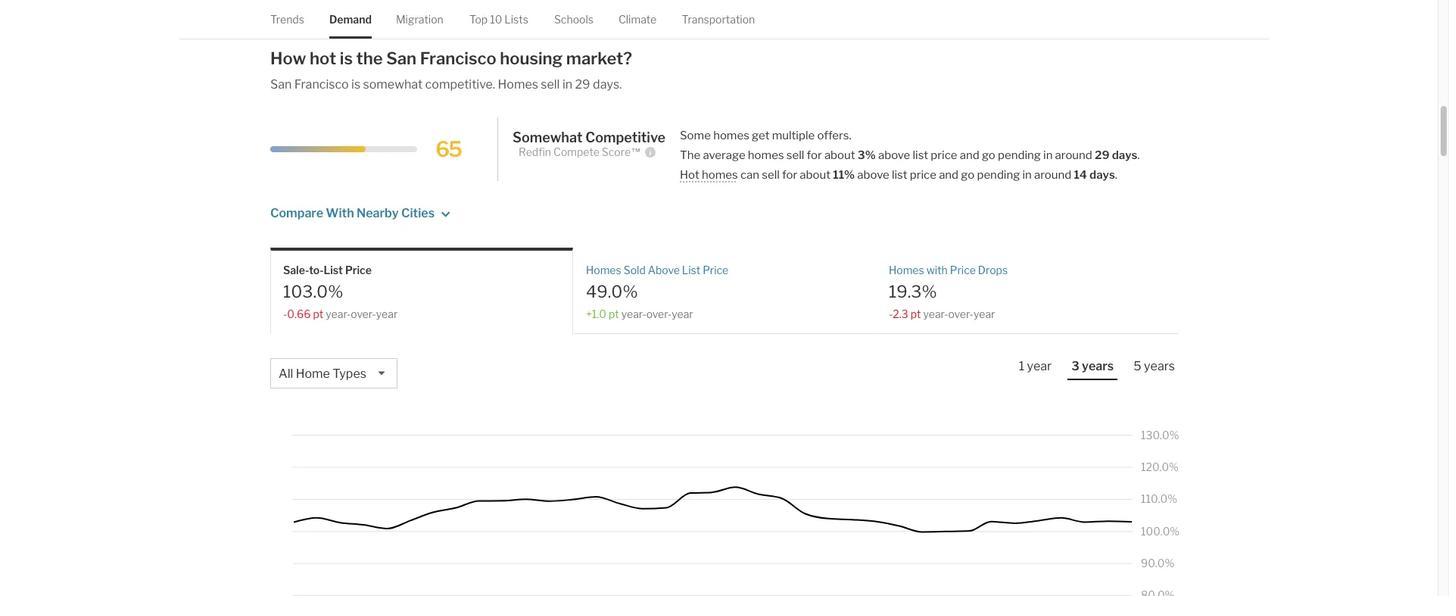 Task type: describe. For each thing, give the bounding box(es) containing it.
homes with price drops 19.3% -2.3 pt year-over-year
[[889, 264, 1008, 320]]

2.3
[[893, 307, 909, 320]]

migration link
[[396, 0, 444, 39]]

1 vertical spatial days
[[1090, 168, 1116, 182]]

1 horizontal spatial list
[[913, 148, 929, 162]]

1 vertical spatial for
[[783, 168, 798, 182]]

lists
[[505, 13, 529, 26]]

29 inside some homes get multiple offers. the average homes  sell for about 3% above list price and  go pending in around 29 days . hot homes can  sell for about 11% above list price and  go pending in around 14 days .
[[1095, 148, 1110, 162]]

to-
[[309, 264, 324, 276]]

5 years button
[[1130, 358, 1179, 379]]

somewhat competitive
[[513, 129, 666, 145]]

trends link
[[270, 0, 304, 39]]

2 vertical spatial in
[[1023, 168, 1032, 182]]

3%
[[858, 148, 876, 162]]

home
[[296, 366, 330, 381]]

™
[[631, 146, 642, 158]]

somewhat
[[363, 77, 423, 92]]

1 vertical spatial .
[[1116, 168, 1118, 182]]

1 vertical spatial about
[[800, 168, 831, 182]]

2 vertical spatial homes
[[702, 168, 738, 182]]

1 vertical spatial in
[[1044, 148, 1053, 162]]

year for 19.3%
[[974, 307, 996, 320]]

year for 103.0%
[[376, 307, 398, 320]]

0 vertical spatial above
[[879, 148, 911, 162]]

0 vertical spatial francisco
[[420, 48, 497, 68]]

3 years
[[1072, 359, 1114, 373]]

1 vertical spatial list
[[892, 168, 908, 182]]

compare with nearby cities
[[270, 206, 435, 221]]

sale-to-list price 103.0% -0.66 pt year-over-year
[[283, 264, 398, 320]]

0 horizontal spatial go
[[962, 168, 975, 182]]

0 horizontal spatial in
[[563, 77, 573, 92]]

0 vertical spatial days
[[1113, 148, 1138, 162]]

- for 19.3%
[[889, 307, 893, 320]]

price inside sale-to-list price 103.0% -0.66 pt year-over-year
[[345, 264, 372, 276]]

homes for 49.0%
[[586, 264, 622, 276]]

0 vertical spatial around
[[1056, 148, 1093, 162]]

sold
[[624, 264, 646, 276]]

is for somewhat
[[352, 77, 361, 92]]

3 years button
[[1068, 358, 1118, 380]]

1 horizontal spatial go
[[982, 148, 996, 162]]

market?
[[566, 48, 633, 68]]

climate link
[[619, 0, 657, 39]]

10
[[490, 13, 502, 26]]

3
[[1072, 359, 1080, 373]]

transportation link
[[682, 0, 755, 39]]

demand
[[330, 13, 372, 26]]

competitive.
[[425, 77, 495, 92]]

competitive
[[586, 129, 666, 145]]

nearby
[[357, 206, 399, 221]]

over- for 49.0%
[[647, 307, 672, 320]]

0.66
[[287, 307, 311, 320]]

redfin
[[519, 146, 551, 158]]

1 vertical spatial around
[[1035, 168, 1072, 182]]

1 year
[[1019, 359, 1052, 373]]

years for 3 years
[[1083, 359, 1114, 373]]

how
[[270, 48, 306, 68]]

5 years
[[1134, 359, 1176, 373]]

get
[[752, 129, 770, 142]]

year- for 19.3%
[[924, 307, 949, 320]]

the
[[356, 48, 383, 68]]

1 vertical spatial above
[[858, 168, 890, 182]]

redfin compete score ™
[[519, 146, 642, 158]]

top 10 lists link
[[470, 0, 529, 39]]

0 vertical spatial 29
[[575, 77, 591, 92]]

0 horizontal spatial sell
[[541, 77, 560, 92]]

schools link
[[554, 0, 594, 39]]

schools
[[554, 13, 594, 26]]

offers.
[[818, 129, 852, 142]]



Task type: vqa. For each thing, say whether or not it's contained in the screenshot.
third pt
yes



Task type: locate. For each thing, give the bounding box(es) containing it.
0 horizontal spatial pt
[[313, 307, 324, 320]]

0 vertical spatial go
[[982, 148, 996, 162]]

over- for 103.0%
[[351, 307, 376, 320]]

year
[[376, 307, 398, 320], [672, 307, 694, 320], [974, 307, 996, 320], [1028, 359, 1052, 373]]

score
[[602, 146, 631, 158]]

can
[[741, 168, 760, 182]]

pt right +1.0
[[609, 307, 619, 320]]

- for 103.0%
[[283, 307, 287, 320]]

0 horizontal spatial .
[[1116, 168, 1118, 182]]

year- inside the homes with price drops 19.3% -2.3 pt year-over-year
[[924, 307, 949, 320]]

1 horizontal spatial over-
[[647, 307, 672, 320]]

homes down the get
[[748, 148, 784, 162]]

- down 19.3%
[[889, 307, 893, 320]]

over- right 2.3
[[949, 307, 974, 320]]

0 vertical spatial price
[[931, 148, 958, 162]]

above
[[879, 148, 911, 162], [858, 168, 890, 182]]

1 vertical spatial go
[[962, 168, 975, 182]]

around up 14
[[1056, 148, 1093, 162]]

1 vertical spatial francisco
[[295, 77, 349, 92]]

pt for 49.0%
[[609, 307, 619, 320]]

pt for 19.3%
[[911, 307, 921, 320]]

3 price from the left
[[950, 264, 976, 276]]

1 horizontal spatial 29
[[1095, 148, 1110, 162]]

drops
[[979, 264, 1008, 276]]

1 list from the left
[[324, 264, 343, 276]]

multiple
[[772, 129, 815, 142]]

pending
[[998, 148, 1041, 162], [977, 168, 1021, 182]]

year- for 49.0%
[[622, 307, 647, 320]]

types
[[333, 366, 367, 381]]

0 horizontal spatial homes
[[498, 77, 538, 92]]

price inside homes sold above list price 49.0% +1.0 pt year-over-year
[[703, 264, 729, 276]]

hot
[[680, 168, 700, 182]]

homes up average
[[714, 129, 750, 142]]

1 horizontal spatial and
[[960, 148, 980, 162]]

list
[[324, 264, 343, 276], [682, 264, 701, 276]]

list
[[913, 148, 929, 162], [892, 168, 908, 182]]

2 price from the left
[[703, 264, 729, 276]]

0 vertical spatial sell
[[541, 77, 560, 92]]

year-
[[326, 307, 351, 320], [622, 307, 647, 320], [924, 307, 949, 320]]

year inside the homes with price drops 19.3% -2.3 pt year-over-year
[[974, 307, 996, 320]]

san up somewhat
[[386, 48, 417, 68]]

years
[[1083, 359, 1114, 373], [1145, 359, 1176, 373]]

1 vertical spatial is
[[352, 77, 361, 92]]

0 vertical spatial homes
[[714, 129, 750, 142]]

0 horizontal spatial price
[[345, 264, 372, 276]]

over- up types on the bottom left
[[351, 307, 376, 320]]

transportation
[[682, 13, 755, 26]]

1 vertical spatial pending
[[977, 168, 1021, 182]]

francisco down hot
[[295, 77, 349, 92]]

0 horizontal spatial list
[[892, 168, 908, 182]]

2 horizontal spatial homes
[[889, 264, 925, 276]]

3 year- from the left
[[924, 307, 949, 320]]

above right the 3%
[[879, 148, 911, 162]]

some homes get multiple offers. the average homes  sell for about 3% above list price and  go pending in around 29 days . hot homes can  sell for about 11% above list price and  go pending in around 14 days .
[[680, 129, 1140, 182]]

average
[[703, 148, 746, 162]]

around left 14
[[1035, 168, 1072, 182]]

1 horizontal spatial .
[[1138, 148, 1140, 162]]

1 horizontal spatial years
[[1145, 359, 1176, 373]]

1 vertical spatial sell
[[787, 148, 805, 162]]

0 vertical spatial in
[[563, 77, 573, 92]]

for down multiple
[[783, 168, 798, 182]]

0 vertical spatial and
[[960, 148, 980, 162]]

francisco up competitive.
[[420, 48, 497, 68]]

days
[[1113, 148, 1138, 162], [1090, 168, 1116, 182]]

2 horizontal spatial sell
[[787, 148, 805, 162]]

year- down 19.3%
[[924, 307, 949, 320]]

san francisco is somewhat competitive. homes sell in 29 days.
[[270, 77, 622, 92]]

list inside homes sold above list price 49.0% +1.0 pt year-over-year
[[682, 264, 701, 276]]

year inside 'button'
[[1028, 359, 1052, 373]]

2 horizontal spatial pt
[[911, 307, 921, 320]]

sell down housing
[[541, 77, 560, 92]]

0 horizontal spatial francisco
[[295, 77, 349, 92]]

1
[[1019, 359, 1025, 373]]

0 horizontal spatial san
[[270, 77, 292, 92]]

year for price
[[672, 307, 694, 320]]

year- inside homes sold above list price 49.0% +1.0 pt year-over-year
[[622, 307, 647, 320]]

is left the
[[340, 48, 353, 68]]

1 horizontal spatial francisco
[[420, 48, 497, 68]]

years right 5
[[1145, 359, 1176, 373]]

0 horizontal spatial year-
[[326, 307, 351, 320]]

1 price from the left
[[345, 264, 372, 276]]

2 horizontal spatial year-
[[924, 307, 949, 320]]

for
[[807, 148, 822, 162], [783, 168, 798, 182]]

list right the 3%
[[913, 148, 929, 162]]

demand link
[[330, 0, 372, 39]]

1 horizontal spatial sell
[[762, 168, 780, 182]]

all home types
[[279, 366, 367, 381]]

49.0%
[[586, 282, 638, 302]]

- inside the homes with price drops 19.3% -2.3 pt year-over-year
[[889, 307, 893, 320]]

2 over- from the left
[[647, 307, 672, 320]]

with
[[326, 206, 354, 221]]

homes up 19.3%
[[889, 264, 925, 276]]

price right with
[[950, 264, 976, 276]]

with
[[927, 264, 948, 276]]

price right above
[[703, 264, 729, 276]]

about
[[825, 148, 856, 162], [800, 168, 831, 182]]

is down the
[[352, 77, 361, 92]]

over- down above
[[647, 307, 672, 320]]

year- down 49.0%
[[622, 307, 647, 320]]

years inside 3 years button
[[1083, 359, 1114, 373]]

list right 11%
[[892, 168, 908, 182]]

homes sold above list price 49.0% +1.0 pt year-over-year
[[586, 264, 729, 320]]

homes down housing
[[498, 77, 538, 92]]

0 horizontal spatial years
[[1083, 359, 1114, 373]]

0 vertical spatial is
[[340, 48, 353, 68]]

0 horizontal spatial 29
[[575, 77, 591, 92]]

san down the how
[[270, 77, 292, 92]]

sell down multiple
[[787, 148, 805, 162]]

1 pt from the left
[[313, 307, 324, 320]]

homes inside the homes with price drops 19.3% -2.3 pt year-over-year
[[889, 264, 925, 276]]

- down 103.0%
[[283, 307, 287, 320]]

1 year- from the left
[[326, 307, 351, 320]]

0 vertical spatial .
[[1138, 148, 1140, 162]]

1 horizontal spatial list
[[682, 264, 701, 276]]

1 vertical spatial 29
[[1095, 148, 1110, 162]]

francisco
[[420, 48, 497, 68], [295, 77, 349, 92]]

homes
[[714, 129, 750, 142], [748, 148, 784, 162], [702, 168, 738, 182]]

year inside homes sold above list price 49.0% +1.0 pt year-over-year
[[672, 307, 694, 320]]

sale-
[[283, 264, 309, 276]]

the
[[680, 148, 701, 162]]

- inside sale-to-list price 103.0% -0.66 pt year-over-year
[[283, 307, 287, 320]]

2 - from the left
[[889, 307, 893, 320]]

homes inside homes sold above list price 49.0% +1.0 pt year-over-year
[[586, 264, 622, 276]]

29
[[575, 77, 591, 92], [1095, 148, 1110, 162]]

2 horizontal spatial in
[[1044, 148, 1053, 162]]

1 vertical spatial homes
[[748, 148, 784, 162]]

pt inside sale-to-list price 103.0% -0.66 pt year-over-year
[[313, 307, 324, 320]]

1 horizontal spatial san
[[386, 48, 417, 68]]

list right above
[[682, 264, 701, 276]]

2 horizontal spatial over-
[[949, 307, 974, 320]]

compare
[[270, 206, 323, 221]]

1 vertical spatial san
[[270, 77, 292, 92]]

0 horizontal spatial over-
[[351, 307, 376, 320]]

0 horizontal spatial -
[[283, 307, 287, 320]]

about left 11%
[[800, 168, 831, 182]]

2 years from the left
[[1145, 359, 1176, 373]]

1 year button
[[1016, 358, 1056, 379]]

2 pt from the left
[[609, 307, 619, 320]]

0 horizontal spatial and
[[939, 168, 959, 182]]

pt for 103.0%
[[313, 307, 324, 320]]

some
[[680, 129, 711, 142]]

top 10 lists
[[470, 13, 529, 26]]

2 list from the left
[[682, 264, 701, 276]]

years for 5 years
[[1145, 359, 1176, 373]]

homes up 49.0%
[[586, 264, 622, 276]]

1 horizontal spatial pt
[[609, 307, 619, 320]]

price inside the homes with price drops 19.3% -2.3 pt year-over-year
[[950, 264, 976, 276]]

somewhat
[[513, 129, 583, 145]]

over- inside homes sold above list price 49.0% +1.0 pt year-over-year
[[647, 307, 672, 320]]

migration
[[396, 13, 444, 26]]

price
[[345, 264, 372, 276], [703, 264, 729, 276], [950, 264, 976, 276]]

price
[[931, 148, 958, 162], [910, 168, 937, 182]]

year- down 103.0%
[[326, 307, 351, 320]]

is
[[340, 48, 353, 68], [352, 77, 361, 92]]

1 horizontal spatial in
[[1023, 168, 1032, 182]]

65
[[436, 136, 461, 162]]

around
[[1056, 148, 1093, 162], [1035, 168, 1072, 182]]

1 vertical spatial price
[[910, 168, 937, 182]]

climate
[[619, 13, 657, 26]]

homes
[[498, 77, 538, 92], [586, 264, 622, 276], [889, 264, 925, 276]]

1 horizontal spatial for
[[807, 148, 822, 162]]

years inside 5 years 'button'
[[1145, 359, 1176, 373]]

about up 11%
[[825, 148, 856, 162]]

year- for 103.0%
[[326, 307, 351, 320]]

+1.0
[[586, 307, 607, 320]]

above down the 3%
[[858, 168, 890, 182]]

pt right 2.3
[[911, 307, 921, 320]]

1 - from the left
[[283, 307, 287, 320]]

is for the
[[340, 48, 353, 68]]

sell right the can
[[762, 168, 780, 182]]

0 vertical spatial for
[[807, 148, 822, 162]]

over- for 19.3%
[[949, 307, 974, 320]]

2 horizontal spatial price
[[950, 264, 976, 276]]

1 vertical spatial and
[[939, 168, 959, 182]]

san
[[386, 48, 417, 68], [270, 77, 292, 92]]

14
[[1074, 168, 1088, 182]]

.
[[1138, 148, 1140, 162], [1116, 168, 1118, 182]]

0 vertical spatial list
[[913, 148, 929, 162]]

pt right 0.66
[[313, 307, 324, 320]]

top
[[470, 13, 488, 26]]

over- inside the homes with price drops 19.3% -2.3 pt year-over-year
[[949, 307, 974, 320]]

19.3%
[[889, 282, 937, 302]]

103.0%
[[283, 282, 343, 302]]

hot
[[310, 48, 336, 68]]

11%
[[833, 168, 855, 182]]

above
[[648, 264, 680, 276]]

0 horizontal spatial for
[[783, 168, 798, 182]]

cities
[[401, 206, 435, 221]]

0 vertical spatial san
[[386, 48, 417, 68]]

1 horizontal spatial -
[[889, 307, 893, 320]]

1 years from the left
[[1083, 359, 1114, 373]]

compete
[[554, 146, 600, 158]]

housing
[[500, 48, 563, 68]]

list inside sale-to-list price 103.0% -0.66 pt year-over-year
[[324, 264, 343, 276]]

-
[[283, 307, 287, 320], [889, 307, 893, 320]]

over- inside sale-to-list price 103.0% -0.66 pt year-over-year
[[351, 307, 376, 320]]

homes down average
[[702, 168, 738, 182]]

price right to-
[[345, 264, 372, 276]]

pt
[[313, 307, 324, 320], [609, 307, 619, 320], [911, 307, 921, 320]]

1 horizontal spatial price
[[703, 264, 729, 276]]

for down offers.
[[807, 148, 822, 162]]

and
[[960, 148, 980, 162], [939, 168, 959, 182]]

pt inside the homes with price drops 19.3% -2.3 pt year-over-year
[[911, 307, 921, 320]]

1 over- from the left
[[351, 307, 376, 320]]

years right 3
[[1083, 359, 1114, 373]]

2 vertical spatial sell
[[762, 168, 780, 182]]

0 vertical spatial pending
[[998, 148, 1041, 162]]

year- inside sale-to-list price 103.0% -0.66 pt year-over-year
[[326, 307, 351, 320]]

all
[[279, 366, 293, 381]]

how hot is the san francisco housing market?
[[270, 48, 633, 68]]

0 vertical spatial about
[[825, 148, 856, 162]]

days.
[[593, 77, 622, 92]]

sell
[[541, 77, 560, 92], [787, 148, 805, 162], [762, 168, 780, 182]]

3 pt from the left
[[911, 307, 921, 320]]

1 horizontal spatial year-
[[622, 307, 647, 320]]

in
[[563, 77, 573, 92], [1044, 148, 1053, 162], [1023, 168, 1032, 182]]

homes for 19.3%
[[889, 264, 925, 276]]

0 horizontal spatial list
[[324, 264, 343, 276]]

pt inside homes sold above list price 49.0% +1.0 pt year-over-year
[[609, 307, 619, 320]]

3 over- from the left
[[949, 307, 974, 320]]

list up 103.0%
[[324, 264, 343, 276]]

1 horizontal spatial homes
[[586, 264, 622, 276]]

2 year- from the left
[[622, 307, 647, 320]]

5
[[1134, 359, 1142, 373]]

trends
[[270, 13, 304, 26]]

year inside sale-to-list price 103.0% -0.66 pt year-over-year
[[376, 307, 398, 320]]



